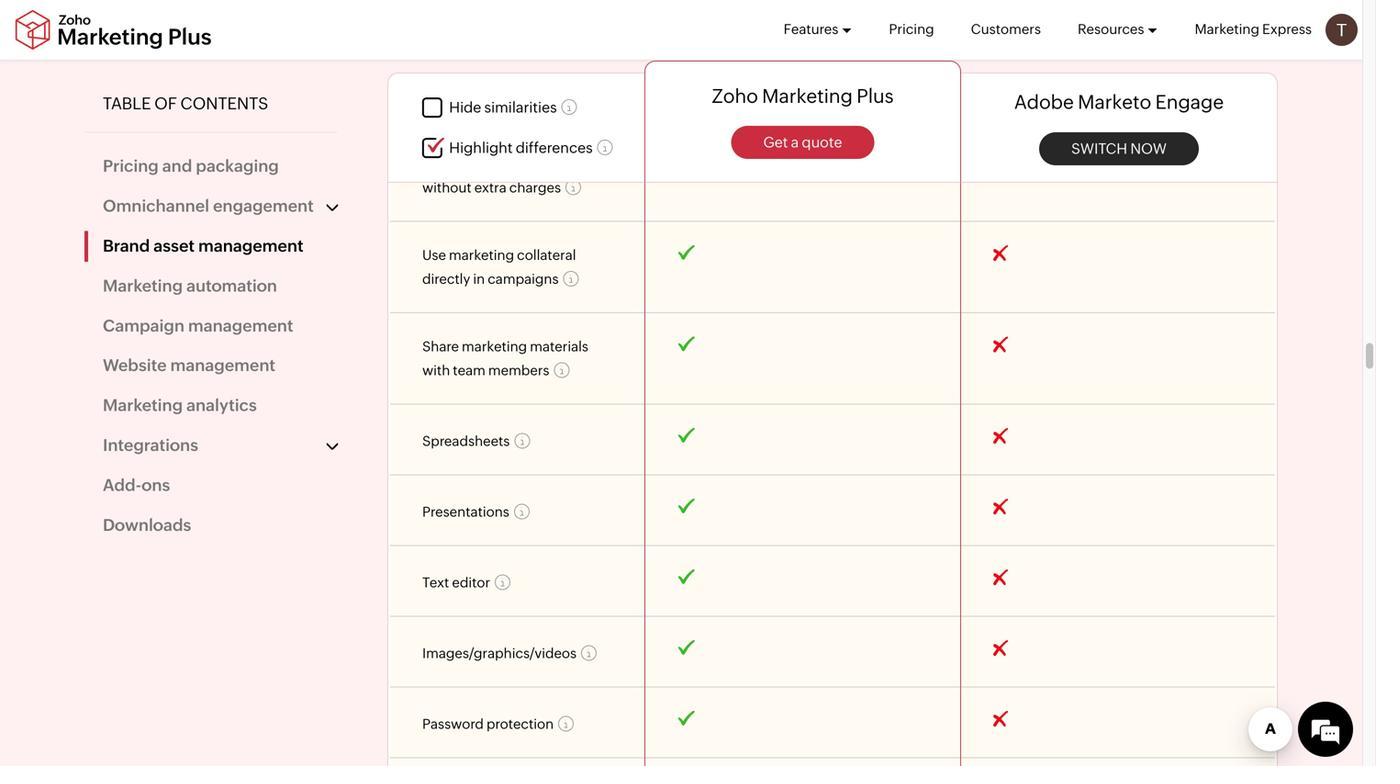 Task type: describe. For each thing, give the bounding box(es) containing it.
similarities
[[485, 99, 557, 116]]

pricing for pricing and packaging
[[103, 157, 159, 176]]

get a quote
[[764, 134, 843, 151]]

customers link
[[971, 0, 1042, 59]]

switch now
[[1072, 140, 1167, 157]]

0 vertical spatial asset
[[496, 77, 555, 105]]

0 vertical spatial brand asset management
[[423, 77, 713, 105]]

a
[[791, 134, 799, 151]]

pricing and packaging
[[103, 157, 279, 176]]

ons
[[142, 476, 170, 494]]

1 vertical spatial brand
[[103, 236, 150, 255]]

marketing up get a quote
[[762, 85, 853, 107]]

marketing automation
[[103, 276, 277, 295]]

adobe marketo engage
[[1015, 91, 1225, 113]]

plus
[[857, 85, 894, 107]]

highlight differences
[[449, 139, 593, 156]]

add-
[[103, 476, 142, 494]]

features
[[784, 21, 839, 37]]

1 horizontal spatial brand
[[423, 77, 490, 105]]

marketing express
[[1195, 21, 1313, 37]]

get a quote link
[[732, 126, 875, 159]]

marketing express link
[[1195, 0, 1313, 59]]

contents
[[180, 94, 269, 113]]

table of contents
[[103, 94, 269, 113]]

quote
[[802, 134, 843, 151]]

0 horizontal spatial asset
[[154, 236, 195, 255]]

get
[[764, 134, 788, 151]]

of
[[154, 94, 177, 113]]

features link
[[784, 0, 853, 59]]

campaign management
[[103, 316, 293, 335]]

downloads
[[103, 515, 191, 534]]

website management
[[103, 356, 276, 375]]

resources
[[1078, 21, 1145, 37]]

website
[[103, 356, 167, 375]]

highlight
[[449, 139, 513, 156]]



Task type: locate. For each thing, give the bounding box(es) containing it.
pricing link
[[889, 0, 935, 59]]

adobe
[[1015, 91, 1074, 113]]

0 vertical spatial brand
[[423, 77, 490, 105]]

hide similarities
[[449, 99, 557, 116]]

1 vertical spatial pricing
[[103, 157, 159, 176]]

0 horizontal spatial brand asset management
[[103, 236, 304, 255]]

management
[[560, 77, 713, 105], [198, 236, 304, 255], [188, 316, 293, 335], [170, 356, 276, 375]]

omnichannel engagement
[[103, 197, 314, 215]]

zoho marketingplus logo image
[[14, 10, 213, 50]]

analytics
[[186, 396, 257, 415]]

marketing for marketing analytics
[[103, 396, 183, 415]]

zoho marketing plus
[[712, 85, 894, 107]]

engagement
[[213, 197, 314, 215]]

customers
[[971, 21, 1042, 37]]

0 horizontal spatial brand
[[103, 236, 150, 255]]

marketing
[[1195, 21, 1260, 37], [762, 85, 853, 107], [103, 276, 183, 295], [103, 396, 183, 415]]

switch now link
[[1040, 132, 1200, 165]]

marketo
[[1078, 91, 1152, 113]]

marketing for marketing automation
[[103, 276, 183, 295]]

brand asset management up differences
[[423, 77, 713, 105]]

hide
[[449, 99, 482, 116]]

1 vertical spatial brand asset management
[[103, 236, 304, 255]]

marketing up integrations
[[103, 396, 183, 415]]

1 vertical spatial asset
[[154, 236, 195, 255]]

asset
[[496, 77, 555, 105], [154, 236, 195, 255]]

differences
[[516, 139, 593, 156]]

marketing up the campaign
[[103, 276, 183, 295]]

omnichannel
[[103, 197, 209, 215]]

table
[[103, 94, 151, 113]]

switch
[[1072, 140, 1128, 157]]

integrations
[[103, 436, 198, 455]]

1 horizontal spatial brand asset management
[[423, 77, 713, 105]]

pricing left and
[[103, 157, 159, 176]]

packaging
[[196, 157, 279, 176]]

automation
[[186, 276, 277, 295]]

marketing for marketing express
[[1195, 21, 1260, 37]]

express
[[1263, 21, 1313, 37]]

0 horizontal spatial pricing
[[103, 157, 159, 176]]

brand asset management down omnichannel engagement
[[103, 236, 304, 255]]

engage
[[1156, 91, 1225, 113]]

brand down omnichannel
[[103, 236, 150, 255]]

0 vertical spatial pricing
[[889, 21, 935, 37]]

resources link
[[1078, 0, 1159, 59]]

and
[[162, 157, 192, 176]]

add-ons
[[103, 476, 170, 494]]

1 horizontal spatial pricing
[[889, 21, 935, 37]]

zoho
[[712, 85, 759, 107]]

1 horizontal spatial asset
[[496, 77, 555, 105]]

brand up 'highlight' at the top left of the page
[[423, 77, 490, 105]]

pricing
[[889, 21, 935, 37], [103, 157, 159, 176]]

pricing for pricing
[[889, 21, 935, 37]]

terry turtle image
[[1326, 14, 1358, 46]]

brand
[[423, 77, 490, 105], [103, 236, 150, 255]]

marketing left the express
[[1195, 21, 1260, 37]]

now
[[1131, 140, 1167, 157]]

marketing analytics
[[103, 396, 257, 415]]

brand asset management
[[423, 77, 713, 105], [103, 236, 304, 255]]

asset up marketing automation
[[154, 236, 195, 255]]

campaign
[[103, 316, 185, 335]]

pricing up plus
[[889, 21, 935, 37]]

asset up highlight differences
[[496, 77, 555, 105]]



Task type: vqa. For each thing, say whether or not it's contained in the screenshot.
ZOHO ENTERPRISE TRUSTED BY SUZUKI image
no



